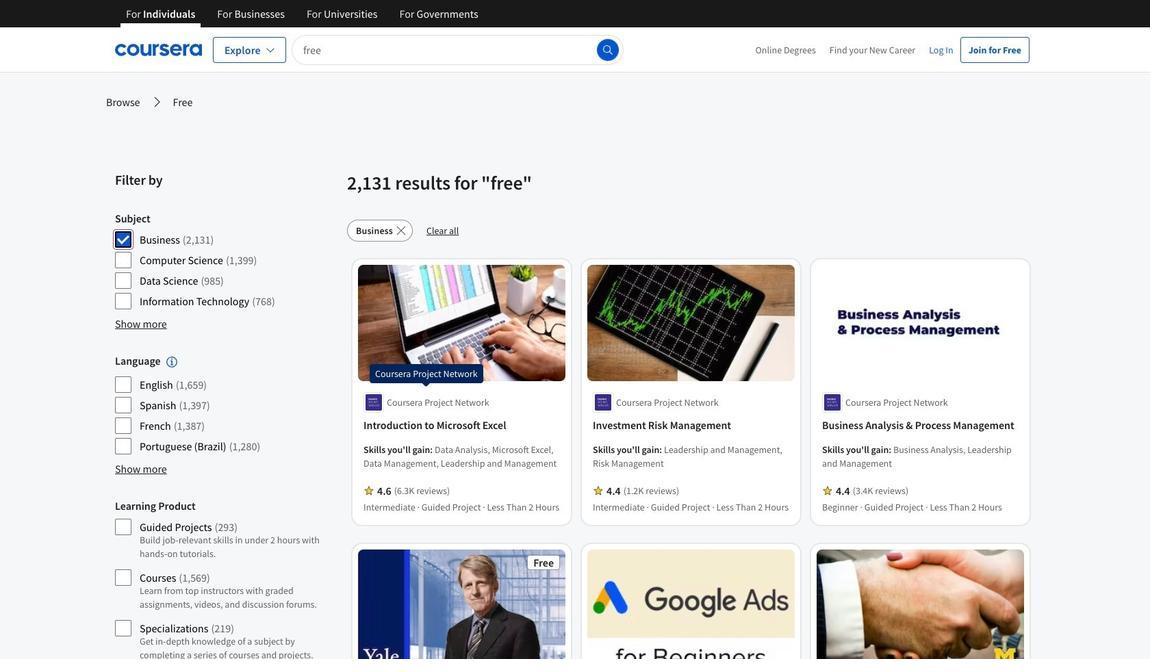 Task type: locate. For each thing, give the bounding box(es) containing it.
banner navigation
[[115, 0, 489, 27]]

coursera image
[[115, 39, 202, 61]]

information about this filter group image
[[166, 357, 177, 368]]

0 vertical spatial group
[[115, 212, 339, 310]]

2 vertical spatial group
[[115, 499, 339, 660]]

None search field
[[292, 35, 624, 65]]

1 vertical spatial group
[[115, 354, 339, 456]]

group
[[115, 212, 339, 310], [115, 354, 339, 456], [115, 499, 339, 660]]

2 group from the top
[[115, 354, 339, 456]]



Task type: vqa. For each thing, say whether or not it's contained in the screenshot.
COURSERA 'image'
yes



Task type: describe. For each thing, give the bounding box(es) containing it.
What do you want to learn? text field
[[292, 35, 624, 65]]

1 group from the top
[[115, 212, 339, 310]]

3 group from the top
[[115, 499, 339, 660]]



